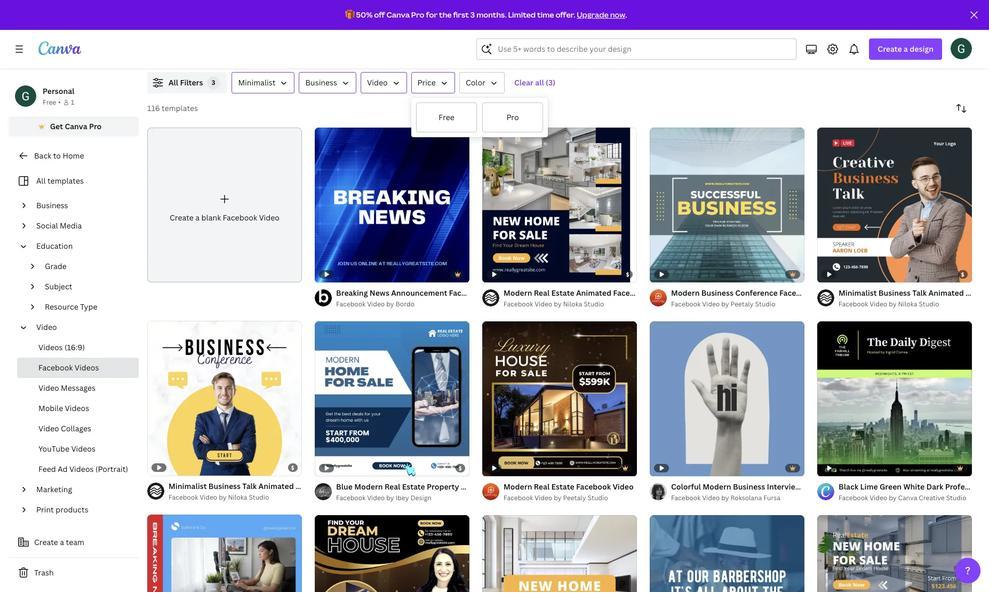 Task type: locate. For each thing, give the bounding box(es) containing it.
facebook videos
[[38, 363, 99, 373]]

0 horizontal spatial free
[[43, 98, 56, 107]]

feed ad videos (portrait)
[[38, 464, 128, 474]]

1 vertical spatial free
[[439, 112, 455, 122]]

facebook video by niloka studio link for minimalist business talk animated facebo
[[839, 299, 973, 310]]

fursa
[[764, 493, 781, 502]]

back to home link
[[9, 145, 139, 167]]

by down green
[[890, 493, 897, 502]]

0 vertical spatial free
[[43, 98, 56, 107]]

templates for 116 templates
[[162, 103, 198, 113]]

create left design
[[878, 44, 903, 54]]

1 vertical spatial peetaly
[[564, 493, 587, 502]]

2 horizontal spatial animated
[[929, 288, 965, 298]]

1 horizontal spatial canva
[[387, 10, 410, 20]]

animated for modern real estate animated facebook post video
[[577, 288, 612, 298]]

niloka inside minimalist business talk animated facebook post facebook video by niloka studio
[[228, 493, 247, 502]]

by down minimalist business talk animated facebo link
[[890, 300, 897, 309]]

business inside minimalist business talk animated facebo facebook video by niloka studio
[[879, 288, 911, 298]]

3
[[471, 10, 475, 20], [212, 78, 216, 87]]

0 horizontal spatial facebook video by peetaly studio link
[[504, 493, 634, 503]]

2 horizontal spatial facebook video by niloka studio link
[[839, 299, 973, 310]]

real inside modern real estate animated facebook post video facebook video by niloka studio
[[534, 288, 550, 298]]

0 vertical spatial facebook video by peetaly studio link
[[672, 299, 805, 310]]

0 vertical spatial canva
[[387, 10, 410, 20]]

animated inside modern real estate animated facebook post video facebook video by niloka studio
[[577, 288, 612, 298]]

templates right 116
[[162, 103, 198, 113]]

1 horizontal spatial facebook video by niloka studio link
[[504, 299, 637, 310]]

studio down conference
[[756, 300, 776, 309]]

modern business conference facebook video link
[[672, 287, 838, 299]]

print products link
[[32, 500, 132, 520]]

a left team
[[60, 537, 64, 547]]

0 horizontal spatial facebook video by niloka studio link
[[169, 492, 302, 503]]

2 horizontal spatial canva
[[899, 493, 918, 502]]

post inside modern real estate animated facebook post video facebook video by niloka studio
[[650, 288, 666, 298]]

0 horizontal spatial talk
[[243, 481, 257, 491]]

0 vertical spatial create
[[878, 44, 903, 54]]

grade button
[[41, 256, 132, 277]]

1 vertical spatial talk
[[243, 481, 257, 491]]

videos left (16:9)
[[38, 342, 63, 352]]

2 horizontal spatial create
[[878, 44, 903, 54]]

1
[[71, 98, 74, 107]]

facebo
[[966, 288, 990, 298]]

black lime green white dark professional link
[[839, 481, 990, 493]]

create for create a blank facebook video
[[170, 212, 194, 223]]

design
[[411, 493, 432, 502]]

modern inside modern real estate animated facebook post video facebook video by niloka studio
[[504, 288, 533, 298]]

free •
[[43, 98, 61, 107]]

minimalist inside minimalist business talk animated facebook post facebook video by niloka studio
[[169, 481, 207, 491]]

social media
[[36, 221, 82, 231]]

2 vertical spatial minimalist
[[169, 481, 207, 491]]

0 horizontal spatial templates
[[47, 176, 84, 186]]

1 estate from the top
[[552, 288, 575, 298]]

breaking news announcement facebook video post facebook video by bordo
[[336, 288, 525, 309]]

modern inside modern real estate facebook video facebook video by peetaly studio
[[504, 482, 533, 492]]

by inside black lime green white dark professional facebook video by canva creative studio
[[890, 493, 897, 502]]

marketing
[[36, 484, 72, 494]]

videos for youtube videos
[[71, 444, 96, 454]]

1 horizontal spatial all
[[169, 77, 178, 88]]

feed
[[38, 464, 56, 474]]

by down minimalist business talk animated facebook post link
[[219, 493, 227, 502]]

free
[[43, 98, 56, 107], [439, 112, 455, 122]]

green
[[880, 482, 902, 492]]

peetaly down modern business conference facebook video link
[[731, 300, 754, 309]]

0 horizontal spatial animated
[[259, 481, 294, 491]]

videos for facebook videos
[[75, 363, 99, 373]]

by left bordo
[[387, 300, 394, 309]]

free down price button
[[439, 112, 455, 122]]

1 horizontal spatial a
[[196, 212, 200, 223]]

•
[[58, 98, 61, 107]]

business link
[[32, 195, 132, 216]]

116 templates
[[147, 103, 198, 113]]

all templates
[[36, 176, 84, 186]]

studio down minimalist business talk animated facebo link
[[920, 300, 940, 309]]

facebook video by peetaly studio link for estate
[[504, 493, 634, 503]]

create for create a design
[[878, 44, 903, 54]]

offer.
[[556, 10, 576, 20]]

facebook video by bordo link
[[336, 299, 470, 310]]

0 horizontal spatial create
[[34, 537, 58, 547]]

1 vertical spatial minimalist
[[839, 288, 877, 298]]

modern
[[504, 288, 533, 298], [672, 288, 700, 298], [504, 482, 533, 492], [703, 482, 732, 492]]

roksolana
[[731, 493, 763, 502]]

by down modern real estate facebook video link
[[554, 493, 562, 502]]

youtube videos
[[38, 444, 96, 454]]

peetaly
[[731, 300, 754, 309], [564, 493, 587, 502]]

animated inside minimalist business talk animated facebook post facebook video by niloka studio
[[259, 481, 294, 491]]

create inside button
[[34, 537, 58, 547]]

home
[[63, 151, 84, 161]]

2 horizontal spatial niloka
[[899, 300, 918, 309]]

create inside dropdown button
[[878, 44, 903, 54]]

1 horizontal spatial niloka
[[564, 300, 583, 309]]

0 vertical spatial a
[[904, 44, 909, 54]]

video collages
[[38, 423, 91, 434]]

estate inside modern real estate animated facebook post video facebook video by niloka studio
[[552, 288, 575, 298]]

dark
[[927, 482, 944, 492]]

video inside black lime green white dark professional facebook video by canva creative studio
[[870, 493, 888, 502]]

by down modern real estate animated facebook post video link
[[554, 300, 562, 309]]

peetaly inside modern real estate facebook video facebook video by peetaly studio
[[564, 493, 587, 502]]

0 vertical spatial peetaly
[[731, 300, 754, 309]]

modern inside colorful modern business interview facebook video facebook video by roksolana fursa
[[703, 482, 732, 492]]

blank
[[202, 212, 221, 223]]

create
[[878, 44, 903, 54], [170, 212, 194, 223], [34, 537, 58, 547]]

Sort by button
[[951, 98, 973, 119]]

back
[[34, 151, 51, 161]]

peetaly down modern real estate facebook video link
[[564, 493, 587, 502]]

by inside minimalist business talk animated facebook post facebook video by niloka studio
[[219, 493, 227, 502]]

$
[[627, 271, 630, 278], [962, 271, 965, 278], [291, 464, 295, 471], [459, 464, 463, 472]]

facebook video templates image
[[745, 0, 973, 59]]

estate
[[552, 288, 575, 298], [552, 482, 575, 492]]

1 vertical spatial facebook video by peetaly studio link
[[504, 493, 634, 503]]

business inside modern business conference facebook video facebook video by peetaly studio
[[702, 288, 734, 298]]

1 horizontal spatial minimalist
[[238, 77, 276, 88]]

videos right the ad
[[69, 464, 94, 474]]

estate inside modern real estate facebook video facebook video by peetaly studio
[[552, 482, 575, 492]]

canva right off
[[387, 10, 410, 20]]

3 filter options selected element
[[207, 76, 220, 89]]

116
[[147, 103, 160, 113]]

0 horizontal spatial niloka
[[228, 493, 247, 502]]

all left filters
[[169, 77, 178, 88]]

pro down clear on the right top
[[507, 112, 519, 122]]

1 horizontal spatial templates
[[162, 103, 198, 113]]

talk inside minimalist business talk animated facebook post facebook video by niloka studio
[[243, 481, 257, 491]]

by down modern business conference facebook video link
[[722, 300, 730, 309]]

2 vertical spatial a
[[60, 537, 64, 547]]

2 horizontal spatial minimalist
[[839, 288, 877, 298]]

create for create a team
[[34, 537, 58, 547]]

0 vertical spatial minimalist
[[238, 77, 276, 88]]

3 right first on the top left of page
[[471, 10, 475, 20]]

0 vertical spatial 3
[[471, 10, 475, 20]]

2 vertical spatial canva
[[899, 493, 918, 502]]

studio inside modern real estate facebook video facebook video by peetaly studio
[[588, 493, 608, 502]]

(16:9)
[[65, 342, 85, 352]]

0 vertical spatial all
[[169, 77, 178, 88]]

a
[[904, 44, 909, 54], [196, 212, 200, 223], [60, 537, 64, 547]]

upgrade
[[577, 10, 609, 20]]

minimalist inside button
[[238, 77, 276, 88]]

$ for minimalist business talk animated facebo
[[962, 271, 965, 278]]

1 real from the top
[[534, 288, 550, 298]]

2 horizontal spatial post
[[650, 288, 666, 298]]

1 vertical spatial estate
[[552, 482, 575, 492]]

1 vertical spatial all
[[36, 176, 46, 186]]

all
[[169, 77, 178, 88], [36, 176, 46, 186]]

canva down black lime green white dark professional link
[[899, 493, 918, 502]]

colorful modern business interview facebook video link
[[672, 481, 861, 493]]

0 horizontal spatial a
[[60, 537, 64, 547]]

clear
[[515, 77, 534, 88]]

0 horizontal spatial peetaly
[[564, 493, 587, 502]]

1 horizontal spatial animated
[[577, 288, 612, 298]]

$ for minimalist business talk animated facebook post
[[291, 464, 295, 471]]

feed ad videos (portrait) link
[[17, 459, 139, 479]]

1 horizontal spatial post
[[509, 288, 525, 298]]

the
[[439, 10, 452, 20]]

all templates link
[[15, 171, 132, 191]]

business inside button
[[306, 77, 337, 88]]

1 horizontal spatial create
[[170, 212, 194, 223]]

2 real from the top
[[534, 482, 550, 492]]

free left •
[[43, 98, 56, 107]]

0 vertical spatial templates
[[162, 103, 198, 113]]

0 vertical spatial talk
[[913, 288, 928, 298]]

post inside breaking news announcement facebook video post facebook video by bordo
[[509, 288, 525, 298]]

1 horizontal spatial free
[[439, 112, 455, 122]]

free button
[[416, 102, 478, 133]]

studio down modern real estate facebook video link
[[588, 493, 608, 502]]

youtube
[[38, 444, 69, 454]]

products
[[56, 505, 88, 515]]

a left design
[[904, 44, 909, 54]]

studio down professional
[[947, 493, 967, 502]]

None search field
[[477, 38, 797, 60]]

facebook
[[223, 212, 257, 223], [449, 288, 484, 298], [614, 288, 649, 298], [780, 288, 815, 298], [336, 300, 366, 309], [504, 300, 533, 309], [672, 300, 701, 309], [839, 300, 869, 309], [38, 363, 73, 373], [296, 481, 331, 491], [577, 482, 611, 492], [804, 482, 838, 492], [169, 493, 198, 502], [336, 493, 366, 502], [504, 493, 533, 502], [672, 493, 701, 502], [839, 493, 869, 502]]

facebook inside black lime green white dark professional facebook video by canva creative studio
[[839, 493, 869, 502]]

type
[[80, 302, 97, 312]]

2 vertical spatial create
[[34, 537, 58, 547]]

0 vertical spatial estate
[[552, 288, 575, 298]]

0 vertical spatial real
[[534, 288, 550, 298]]

animated inside minimalist business talk animated facebo facebook video by niloka studio
[[929, 288, 965, 298]]

talk
[[913, 288, 928, 298], [243, 481, 257, 491]]

1 horizontal spatial peetaly
[[731, 300, 754, 309]]

1 vertical spatial templates
[[47, 176, 84, 186]]

studio inside modern real estate animated facebook post video facebook video by niloka studio
[[584, 300, 605, 309]]

business button
[[299, 72, 357, 93]]

print products
[[36, 505, 88, 515]]

real
[[534, 288, 550, 298], [534, 482, 550, 492]]

mobile videos link
[[17, 398, 139, 419]]

pro left for
[[412, 10, 425, 20]]

facebook inside facebook video by ibey design link
[[336, 493, 366, 502]]

talk inside minimalist business talk animated facebo facebook video by niloka studio
[[913, 288, 928, 298]]

facebook video by peetaly studio link
[[672, 299, 805, 310], [504, 493, 634, 503]]

modern for modern business conference facebook video
[[672, 288, 700, 298]]

real inside modern real estate facebook video facebook video by peetaly studio
[[534, 482, 550, 492]]

studio down minimalist business talk animated facebook post link
[[249, 493, 269, 502]]

videos up feed ad videos (portrait) at the left of the page
[[71, 444, 96, 454]]

all for all filters
[[169, 77, 178, 88]]

pro button
[[482, 102, 544, 133]]

modern inside modern business conference facebook video facebook video by peetaly studio
[[672, 288, 700, 298]]

studio down modern real estate animated facebook post video link
[[584, 300, 605, 309]]

by inside colorful modern business interview facebook video facebook video by roksolana fursa
[[722, 493, 730, 502]]

videos down videos (16:9) link
[[75, 363, 99, 373]]

a for blank
[[196, 212, 200, 223]]

limited
[[509, 10, 536, 20]]

videos for mobile videos
[[65, 403, 89, 413]]

months.
[[477, 10, 507, 20]]

video button
[[361, 72, 407, 93]]

a inside dropdown button
[[904, 44, 909, 54]]

1 vertical spatial canva
[[65, 121, 87, 131]]

niloka down minimalist business talk animated facebook post link
[[228, 493, 247, 502]]

print
[[36, 505, 54, 515]]

a inside button
[[60, 537, 64, 547]]

create left blank
[[170, 212, 194, 223]]

animated
[[577, 288, 612, 298], [929, 288, 965, 298], [259, 481, 294, 491]]

peetaly inside modern business conference facebook video facebook video by peetaly studio
[[731, 300, 754, 309]]

breaking news announcement facebook video post link
[[336, 287, 525, 299]]

3 right filters
[[212, 78, 216, 87]]

1 horizontal spatial talk
[[913, 288, 928, 298]]

white
[[904, 482, 925, 492]]

2 horizontal spatial a
[[904, 44, 909, 54]]

create a blank facebook video link
[[147, 128, 302, 282]]

2 estate from the top
[[552, 482, 575, 492]]

0 horizontal spatial post
[[332, 481, 349, 491]]

templates down back to home
[[47, 176, 84, 186]]

by left roksolana
[[722, 493, 730, 502]]

1 vertical spatial real
[[534, 482, 550, 492]]

0 horizontal spatial minimalist
[[169, 481, 207, 491]]

0 horizontal spatial 3
[[212, 78, 216, 87]]

create left team
[[34, 537, 58, 547]]

niloka down modern real estate animated facebook post video link
[[564, 300, 583, 309]]

video inside minimalist business talk animated facebook post facebook video by niloka studio
[[200, 493, 217, 502]]

0 horizontal spatial canva
[[65, 121, 87, 131]]

estate for facebook
[[552, 482, 575, 492]]

facebook video by canva creative studio link
[[839, 493, 973, 503]]

1 vertical spatial create
[[170, 212, 194, 223]]

canva right "get"
[[65, 121, 87, 131]]

minimalist inside minimalist business talk animated facebo facebook video by niloka studio
[[839, 288, 877, 298]]

niloka down minimalist business talk animated facebo link
[[899, 300, 918, 309]]

a left blank
[[196, 212, 200, 223]]

post inside minimalist business talk animated facebook post facebook video by niloka studio
[[332, 481, 349, 491]]

0 horizontal spatial all
[[36, 176, 46, 186]]

minimalist for minimalist business talk animated facebo facebook video by niloka studio
[[839, 288, 877, 298]]

niloka inside modern real estate animated facebook post video facebook video by niloka studio
[[564, 300, 583, 309]]

free inside free button
[[439, 112, 455, 122]]

social media link
[[32, 216, 132, 236]]

1 vertical spatial a
[[196, 212, 200, 223]]

bordo
[[396, 300, 415, 309]]

modern real estate facebook video link
[[504, 481, 634, 493]]

pro up back to home link
[[89, 121, 102, 131]]

all down back
[[36, 176, 46, 186]]

animated for minimalist business talk animated facebook post
[[259, 481, 294, 491]]

1 horizontal spatial facebook video by peetaly studio link
[[672, 299, 805, 310]]

colorful modern business interview facebook video facebook video by roksolana fursa
[[672, 482, 861, 502]]

videos down video messages link
[[65, 403, 89, 413]]



Task type: vqa. For each thing, say whether or not it's contained in the screenshot.
2nd -
no



Task type: describe. For each thing, give the bounding box(es) containing it.
greg robinson image
[[951, 38, 973, 59]]

interview
[[767, 482, 802, 492]]

business inside colorful modern business interview facebook video facebook video by roksolana fursa
[[734, 482, 766, 492]]

conference
[[736, 288, 778, 298]]

facebook inside 'create a blank facebook video' element
[[223, 212, 257, 223]]

peetaly for conference
[[731, 300, 754, 309]]

price
[[418, 77, 436, 88]]

youtube videos link
[[17, 439, 139, 459]]

2 horizontal spatial pro
[[507, 112, 519, 122]]

off
[[374, 10, 385, 20]]

🎁 50% off canva pro for the first 3 months. limited time offer. upgrade now .
[[345, 10, 628, 20]]

create a blank facebook video element
[[147, 128, 302, 282]]

real for animated
[[534, 288, 550, 298]]

studio inside minimalist business talk animated facebo facebook video by niloka studio
[[920, 300, 940, 309]]

a for design
[[904, 44, 909, 54]]

mobile videos
[[38, 403, 89, 413]]

now
[[611, 10, 626, 20]]

personal
[[43, 86, 74, 96]]

minimalist button
[[232, 72, 295, 93]]

minimalist business talk animated facebo link
[[839, 287, 990, 299]]

all for all templates
[[36, 176, 46, 186]]

get canva pro
[[50, 121, 102, 131]]

modern for modern real estate animated facebook post video
[[504, 288, 533, 298]]

messages
[[61, 383, 96, 393]]

peetaly for estate
[[564, 493, 587, 502]]

minimalist for minimalist
[[238, 77, 276, 88]]

video collages link
[[17, 419, 139, 439]]

facebook video by niloka studio link for minimalist business talk animated facebook post
[[169, 492, 302, 503]]

a for team
[[60, 537, 64, 547]]

canva inside button
[[65, 121, 87, 131]]

collages
[[61, 423, 91, 434]]

color button
[[460, 72, 505, 93]]

team
[[66, 537, 84, 547]]

colorful
[[672, 482, 701, 492]]

media
[[60, 221, 82, 231]]

minimalist business talk animated facebook post facebook video by niloka studio
[[169, 481, 349, 502]]

videos (16:9) link
[[17, 337, 139, 358]]

by inside breaking news announcement facebook video post facebook video by bordo
[[387, 300, 394, 309]]

facebook video by roksolana fursa link
[[672, 493, 805, 503]]

social
[[36, 221, 58, 231]]

free for free •
[[43, 98, 56, 107]]

education link
[[32, 236, 132, 256]]

get canva pro button
[[9, 116, 139, 137]]

minimalist business talk animated facebo facebook video by niloka studio
[[839, 288, 990, 309]]

🎁
[[345, 10, 355, 20]]

modern real estate animated facebook post video link
[[504, 287, 689, 299]]

facebook video by peetaly studio link for conference
[[672, 299, 805, 310]]

niloka inside minimalist business talk animated facebo facebook video by niloka studio
[[899, 300, 918, 309]]

by inside modern business conference facebook video facebook video by peetaly studio
[[722, 300, 730, 309]]

0 horizontal spatial pro
[[89, 121, 102, 131]]

first
[[454, 10, 469, 20]]

video inside button
[[367, 77, 388, 88]]

real for facebook
[[534, 482, 550, 492]]

mobile
[[38, 403, 63, 413]]

breaking
[[336, 288, 368, 298]]

ad
[[58, 464, 68, 474]]

by inside modern real estate facebook video facebook video by peetaly studio
[[554, 493, 562, 502]]

animated for minimalist business talk animated facebo
[[929, 288, 965, 298]]

facebook inside minimalist business talk animated facebo facebook video by niloka studio
[[839, 300, 869, 309]]

grade
[[45, 261, 67, 271]]

news
[[370, 288, 390, 298]]

video link
[[32, 317, 132, 337]]

$ for modern real estate animated facebook post video
[[627, 271, 630, 278]]

studio inside black lime green white dark professional facebook video by canva creative studio
[[947, 493, 967, 502]]

all filters
[[169, 77, 203, 88]]

1 vertical spatial 3
[[212, 78, 216, 87]]

black
[[839, 482, 859, 492]]

50%
[[356, 10, 373, 20]]

facebook video by ibey design
[[336, 493, 432, 502]]

clear all (3)
[[515, 77, 556, 88]]

subject
[[45, 281, 72, 292]]

get
[[50, 121, 63, 131]]

by inside modern real estate animated facebook post video facebook video by niloka studio
[[554, 300, 562, 309]]

by left ibey
[[387, 493, 394, 502]]

talk for facebo
[[913, 288, 928, 298]]

lime
[[861, 482, 879, 492]]

create a blank facebook video
[[170, 212, 280, 223]]

trash link
[[9, 562, 139, 584]]

post for minimalist business talk animated facebook post
[[332, 481, 349, 491]]

minimalist business talk animated facebook post link
[[169, 481, 349, 492]]

post for breaking news announcement facebook video post
[[509, 288, 525, 298]]

facebook video by niloka studio link for modern real estate animated facebook post video
[[504, 299, 637, 310]]

video inside minimalist business talk animated facebo facebook video by niloka studio
[[870, 300, 888, 309]]

create a design
[[878, 44, 934, 54]]

canva inside black lime green white dark professional facebook video by canva creative studio
[[899, 493, 918, 502]]

studio inside modern business conference facebook video facebook video by peetaly studio
[[756, 300, 776, 309]]

time
[[538, 10, 555, 20]]

to
[[53, 151, 61, 161]]

1 horizontal spatial 3
[[471, 10, 475, 20]]

black lime green white dark professional facebook video by canva creative studio
[[839, 482, 990, 502]]

business inside minimalist business talk animated facebook post facebook video by niloka studio
[[209, 481, 241, 491]]

create a team button
[[9, 532, 139, 553]]

filters
[[180, 77, 203, 88]]

Search search field
[[498, 39, 790, 59]]

professional
[[946, 482, 990, 492]]

1 horizontal spatial pro
[[412, 10, 425, 20]]

videos (16:9)
[[38, 342, 85, 352]]

studio inside minimalist business talk animated facebook post facebook video by niloka studio
[[249, 493, 269, 502]]

modern business conference facebook video facebook video by peetaly studio
[[672, 288, 838, 309]]

modern for modern real estate facebook video
[[504, 482, 533, 492]]

clear all (3) button
[[509, 72, 561, 93]]

upgrade now button
[[577, 10, 626, 20]]

templates for all templates
[[47, 176, 84, 186]]

ibey
[[396, 493, 409, 502]]

estate for animated
[[552, 288, 575, 298]]

price button
[[411, 72, 455, 93]]

color
[[466, 77, 486, 88]]

free for free
[[439, 112, 455, 122]]

talk for facebook
[[243, 481, 257, 491]]

post for modern real estate animated facebook post video
[[650, 288, 666, 298]]

minimalist for minimalist business talk animated facebook post facebook video by niloka studio
[[169, 481, 207, 491]]

marketing link
[[32, 479, 132, 500]]

(portrait)
[[96, 464, 128, 474]]

resource
[[45, 302, 78, 312]]

video messages link
[[17, 378, 139, 398]]

creative
[[920, 493, 945, 502]]

back to home
[[34, 151, 84, 161]]

modern real estate animated facebook post video facebook video by niloka studio
[[504, 288, 689, 309]]

by inside minimalist business talk animated facebo facebook video by niloka studio
[[890, 300, 897, 309]]

resource type button
[[41, 297, 132, 317]]



